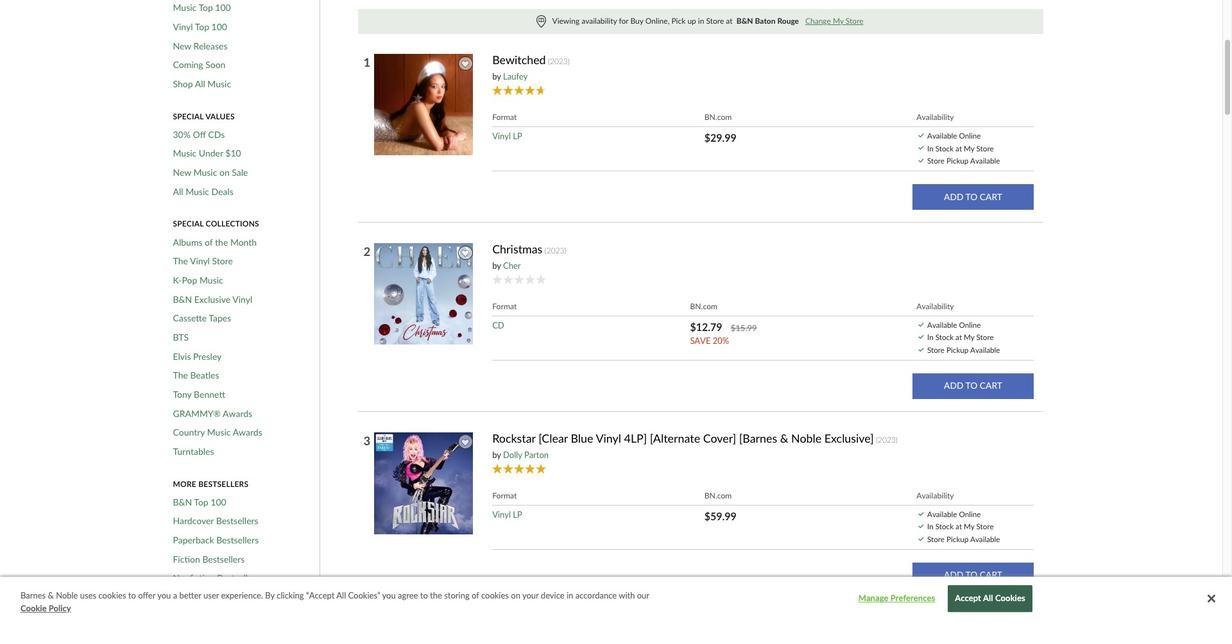 Task type: locate. For each thing, give the bounding box(es) containing it.
0 vertical spatial top
[[199, 2, 213, 13]]

& right the [barnes
[[780, 431, 789, 445]]

in
[[698, 16, 704, 25], [567, 591, 573, 601]]

2 vertical spatial online
[[959, 509, 981, 518]]

0 horizontal spatial noble
[[56, 591, 78, 601]]

by for christmas
[[492, 260, 501, 271]]

None submit
[[913, 184, 1034, 210], [913, 373, 1034, 399], [913, 563, 1034, 588], [913, 184, 1034, 210], [913, 373, 1034, 399], [913, 563, 1034, 588]]

by left cher at the top left
[[492, 260, 501, 271]]

music top 100 link
[[173, 2, 231, 13]]

3 online from the top
[[959, 509, 981, 518]]

1 vertical spatial 100
[[212, 21, 227, 32]]

stock
[[936, 143, 954, 152], [936, 333, 954, 342], [936, 522, 954, 531]]

(2023) right bewitched link
[[548, 56, 570, 66]]

1 b&n from the top
[[173, 294, 192, 305]]

in right device
[[567, 591, 573, 601]]

vinyl down "laufey"
[[492, 131, 511, 141]]

albums of the month
[[173, 237, 257, 247]]

new up all music deals
[[173, 167, 191, 178]]

2 vertical spatial stock
[[936, 522, 954, 531]]

0 horizontal spatial cookies
[[99, 591, 126, 601]]

1 vertical spatial in stock at my store
[[928, 333, 994, 342]]

bestsellers inside hardcover bestsellers link
[[216, 516, 258, 527]]

buy
[[631, 16, 644, 25]]

top
[[199, 2, 213, 13], [195, 21, 209, 32], [194, 497, 208, 508]]

christmas image
[[373, 242, 476, 345]]

2 the from the top
[[173, 370, 188, 381]]

dolly
[[503, 450, 522, 460]]

blue
[[571, 431, 593, 445]]

privacy alert dialog
[[0, 577, 1232, 621]]

the left storing
[[430, 591, 442, 601]]

0 vertical spatial in
[[928, 143, 934, 152]]

top up vinyl top 100
[[199, 2, 213, 13]]

vinyl lp down dolly
[[492, 509, 522, 520]]

0 vertical spatial stock
[[936, 143, 954, 152]]

hardcover
[[173, 516, 214, 527]]

format for christmas
[[492, 302, 517, 311]]

0 vertical spatial in stock at my store
[[928, 143, 994, 152]]

(2023) inside rockstar [clear blue vinyl 4lp] [alternate cover] [barnes & noble exclusive] (2023) by dolly parton
[[876, 435, 898, 445]]

by inside rockstar [clear blue vinyl 4lp] [alternate cover] [barnes & noble exclusive] (2023) by dolly parton
[[492, 450, 501, 460]]

3 by from the top
[[492, 450, 501, 460]]

all right "accept
[[337, 591, 346, 601]]

cookies right 'uses' on the left bottom
[[99, 591, 126, 601]]

laufey link
[[503, 71, 528, 81]]

2 vertical spatial in stock at my store
[[928, 522, 994, 531]]

b&n down more
[[173, 497, 192, 508]]

the down elvis
[[173, 370, 188, 381]]

0 vertical spatial awards
[[223, 408, 252, 419]]

bestsellers inside nonfiction bestsellers link
[[217, 573, 259, 584]]

& inside rockstar [clear blue vinyl 4lp] [alternate cover] [barnes & noble exclusive] (2023) by dolly parton
[[780, 431, 789, 445]]

bn.com for laufey
[[705, 112, 732, 122]]

& up cookie policy link
[[48, 591, 54, 601]]

bestsellers
[[198, 479, 249, 489], [216, 516, 258, 527], [216, 535, 259, 546], [202, 554, 245, 565], [217, 573, 259, 584], [220, 592, 263, 603]]

3 in from the top
[[928, 522, 934, 531]]

1 horizontal spatial noble
[[792, 431, 822, 445]]

at
[[726, 16, 733, 25], [956, 143, 962, 152], [956, 333, 962, 342], [956, 522, 962, 531]]

2 in from the top
[[928, 333, 934, 342]]

cookies"
[[348, 591, 380, 601]]

the vinyl store link
[[173, 256, 233, 267]]

1 horizontal spatial you
[[382, 591, 396, 601]]

in
[[928, 143, 934, 152], [928, 333, 934, 342], [928, 522, 934, 531]]

2 vertical spatial my store
[[964, 522, 994, 531]]

0 horizontal spatial on
[[219, 167, 230, 178]]

bestsellers inside the paperback bestsellers link
[[216, 535, 259, 546]]

2 vinyl lp link from the top
[[492, 509, 522, 520]]

0 vertical spatial in
[[698, 16, 704, 25]]

format down "laufey"
[[492, 112, 517, 122]]

2 vertical spatial store pickup available
[[928, 535, 1000, 544]]

format for rockstar
[[492, 491, 517, 501]]

3 available online from the top
[[928, 509, 981, 518]]

our
[[637, 591, 650, 601]]

to right the agree
[[420, 591, 428, 601]]

dolly parton link
[[503, 450, 549, 460]]

1 vertical spatial vinyl lp link
[[492, 509, 522, 520]]

of down special collections
[[205, 237, 213, 247]]

1 vertical spatial the
[[173, 370, 188, 381]]

0 horizontal spatial to
[[128, 591, 136, 601]]

top down "music top 100" link
[[195, 21, 209, 32]]

vinyl right blue on the left bottom
[[596, 431, 621, 445]]

0 vertical spatial on
[[219, 167, 230, 178]]

bn.com up the $29.99 link
[[705, 112, 732, 122]]

at for bewitched
[[956, 143, 962, 152]]

1 the from the top
[[173, 256, 188, 267]]

vinyl up k-pop music
[[190, 256, 210, 267]]

(2023) for bewitched
[[548, 56, 570, 66]]

bn.com up $59.99
[[705, 491, 732, 501]]

100 for vinyl top 100
[[212, 21, 227, 32]]

1 my store from the top
[[964, 143, 994, 152]]

1 vertical spatial stock
[[936, 333, 954, 342]]

of right storing
[[472, 591, 479, 601]]

cher
[[503, 260, 521, 271]]

3 check image from the top
[[919, 158, 924, 162]]

bn.com up $12.79
[[690, 302, 718, 311]]

bestsellers up b&n top 100
[[198, 479, 249, 489]]

vinyl up new releases
[[173, 21, 193, 32]]

0 horizontal spatial &
[[48, 591, 54, 601]]

3 my store from the top
[[964, 522, 994, 531]]

the for the beatles
[[173, 370, 188, 381]]

manage
[[859, 594, 889, 604]]

1 vertical spatial the
[[430, 591, 442, 601]]

exclusive
[[194, 294, 231, 305]]

1 cookies from the left
[[99, 591, 126, 601]]

store pickup available for bewitched
[[928, 156, 1000, 165]]

$29.99 link
[[705, 132, 737, 144]]

2 available online from the top
[[928, 320, 981, 329]]

1 format from the top
[[492, 112, 517, 122]]

music inside new music on sale link
[[194, 167, 217, 178]]

1 horizontal spatial in
[[698, 16, 704, 25]]

all
[[195, 78, 205, 89], [173, 186, 183, 197], [337, 591, 346, 601], [983, 594, 993, 604]]

bestsellers for more bestsellers
[[198, 479, 249, 489]]

1 store pickup available from the top
[[928, 156, 1000, 165]]

0 vertical spatial store pickup available
[[928, 156, 1000, 165]]

1 vertical spatial of
[[472, 591, 479, 601]]

0 vertical spatial online
[[959, 131, 981, 140]]

bestsellers inside fiction bestsellers link
[[202, 554, 245, 565]]

all right accept
[[983, 594, 993, 604]]

special for albums
[[173, 219, 204, 229]]

b&n for b&n top 100
[[173, 497, 192, 508]]

1 vertical spatial bn.com
[[690, 302, 718, 311]]

awards down grammy® awards link
[[233, 427, 262, 438]]

vinyl top 100
[[173, 21, 227, 32]]

format up cd link
[[492, 302, 517, 311]]

my
[[833, 16, 844, 25]]

on left your
[[511, 591, 521, 601]]

2 vertical spatial format
[[492, 491, 517, 501]]

vinyl lp down "laufey"
[[492, 131, 522, 141]]

you left the agree
[[382, 591, 396, 601]]

vinyl lp link down "laufey"
[[492, 131, 522, 141]]

grammy®
[[173, 408, 221, 419]]

on
[[219, 167, 230, 178], [511, 591, 521, 601]]

special up 30% at the left of the page
[[173, 111, 204, 121]]

top for music
[[199, 2, 213, 13]]

(2023) inside christmas (2023) by cher
[[545, 246, 567, 255]]

bestsellers up experience.
[[217, 573, 259, 584]]

0 vertical spatial vinyl lp link
[[492, 131, 522, 141]]

turntables
[[173, 446, 214, 457]]

2 new from the top
[[173, 167, 191, 178]]

cookies left your
[[481, 591, 509, 601]]

1 horizontal spatial the
[[430, 591, 442, 601]]

0 vertical spatial (2023)
[[548, 56, 570, 66]]

1 in stock at my store from the top
[[928, 143, 994, 152]]

2
[[364, 244, 371, 258]]

1 horizontal spatial to
[[420, 591, 428, 601]]

0 vertical spatial &
[[780, 431, 789, 445]]

2 store pickup available from the top
[[928, 345, 1000, 354]]

top down more bestsellers
[[194, 497, 208, 508]]

2 pickup from the top
[[947, 345, 969, 354]]

2 you from the left
[[382, 591, 396, 601]]

1 by from the top
[[492, 71, 501, 81]]

1 vertical spatial lp
[[513, 509, 522, 520]]

1 vertical spatial availability
[[917, 302, 954, 311]]

1 lp from the top
[[513, 131, 522, 141]]

bn.com for vinyl
[[705, 491, 732, 501]]

in for rockstar [clear blue vinyl 4lp] [alternate cover] [barnes & noble exclusive]
[[928, 522, 934, 531]]

100 up hardcover bestsellers
[[211, 497, 226, 508]]

change my store link
[[804, 16, 865, 26]]

bennett
[[194, 389, 225, 400]]

the beatles link
[[173, 370, 219, 381]]

awards up country music awards
[[223, 408, 252, 419]]

you left the a
[[157, 591, 171, 601]]

the
[[173, 256, 188, 267], [173, 370, 188, 381]]

lp down "laufey"
[[513, 131, 522, 141]]

$10
[[226, 148, 241, 159]]

0 vertical spatial by
[[492, 71, 501, 81]]

2 vertical spatial in
[[928, 522, 934, 531]]

100 inside vinyl top 100 link
[[212, 21, 227, 32]]

2 stock from the top
[[936, 333, 954, 342]]

paperback bestsellers
[[173, 535, 259, 546]]

1 vertical spatial b&n
[[173, 497, 192, 508]]

100 inside b&n top 100 'link'
[[211, 497, 226, 508]]

1 horizontal spatial cookies
[[481, 591, 509, 601]]

0 vertical spatial lp
[[513, 131, 522, 141]]

in stock at my store for rockstar [clear blue vinyl 4lp] [alternate cover] [barnes & noble exclusive]
[[928, 522, 994, 531]]

&
[[780, 431, 789, 445], [48, 591, 54, 601]]

[alternate
[[650, 431, 700, 445]]

for
[[619, 16, 629, 25]]

vinyl lp link
[[492, 131, 522, 141], [492, 509, 522, 520]]

1 vertical spatial top
[[195, 21, 209, 32]]

the up k-
[[173, 256, 188, 267]]

bestsellers down hardcover bestsellers link
[[216, 535, 259, 546]]

my store for bewitched
[[964, 143, 994, 152]]

bewitched image
[[373, 53, 476, 156]]

2 vertical spatial available online
[[928, 509, 981, 518]]

3 stock from the top
[[936, 522, 954, 531]]

2 special from the top
[[173, 219, 204, 229]]

the down special collections
[[215, 237, 228, 247]]

4lp]
[[624, 431, 647, 445]]

3 format from the top
[[492, 491, 517, 501]]

1 vertical spatial by
[[492, 260, 501, 271]]

in right up
[[698, 16, 704, 25]]

music inside country music awards link
[[207, 427, 231, 438]]

1 horizontal spatial on
[[511, 591, 521, 601]]

2 online from the top
[[959, 320, 981, 329]]

2 format from the top
[[492, 302, 517, 311]]

music up vinyl top 100
[[173, 2, 197, 13]]

2 vinyl lp from the top
[[492, 509, 522, 520]]

all music deals
[[173, 186, 234, 197]]

1 online from the top
[[959, 131, 981, 140]]

tapes
[[209, 313, 231, 324]]

1 vertical spatial new
[[173, 167, 191, 178]]

vinyl right exclusive
[[233, 294, 252, 305]]

by
[[265, 591, 275, 601]]

more
[[173, 479, 196, 489]]

0 vertical spatial noble
[[792, 431, 822, 445]]

on left sale
[[219, 167, 230, 178]]

in inside barnes & noble uses cookies to offer you a better user experience. by clicking "accept all cookies" you agree to the storing of cookies on your device in accordance with our cookie policy
[[567, 591, 573, 601]]

bestsellers for nonfiction bestsellers
[[217, 573, 259, 584]]

online for christmas
[[959, 320, 981, 329]]

1 stock from the top
[[936, 143, 954, 152]]

0 vertical spatial my store
[[964, 143, 994, 152]]

music down grammy® awards link
[[207, 427, 231, 438]]

1 vertical spatial special
[[173, 219, 204, 229]]

1 availability from the top
[[917, 112, 954, 122]]

awards
[[223, 408, 252, 419], [233, 427, 262, 438]]

1 special from the top
[[173, 111, 204, 121]]

bopis small image
[[537, 15, 546, 27]]

0 vertical spatial the
[[215, 237, 228, 247]]

bestsellers for hardcover bestsellers
[[216, 516, 258, 527]]

all inside button
[[983, 594, 993, 604]]

b&n inside 'link'
[[173, 497, 192, 508]]

1 vertical spatial on
[[511, 591, 521, 601]]

special
[[173, 111, 204, 121], [173, 219, 204, 229]]

vinyl lp link down dolly
[[492, 509, 522, 520]]

b&n down k-
[[173, 294, 192, 305]]

0 vertical spatial b&n
[[173, 294, 192, 305]]

2 in stock at my store from the top
[[928, 333, 994, 342]]

2 availability from the top
[[917, 302, 954, 311]]

noble
[[792, 431, 822, 445], [56, 591, 78, 601]]

1 vertical spatial in
[[567, 591, 573, 601]]

music down 30% at the left of the page
[[173, 148, 197, 159]]

3 availability from the top
[[917, 491, 954, 501]]

my store
[[964, 143, 994, 152], [964, 333, 994, 342], [964, 522, 994, 531]]

1 horizontal spatial of
[[472, 591, 479, 601]]

2 check image from the top
[[919, 146, 924, 150]]

music up exclusive
[[200, 275, 223, 286]]

noble inside barnes & noble uses cookies to offer you a better user experience. by clicking "accept all cookies" you agree to the storing of cookies on your device in accordance with our cookie policy
[[56, 591, 78, 601]]

to left offer
[[128, 591, 136, 601]]

2 lp from the top
[[513, 509, 522, 520]]

(2023) inside bewitched (2023) by laufey
[[548, 56, 570, 66]]

bestsellers down the paperback bestsellers link
[[202, 554, 245, 565]]

new up coming
[[173, 40, 191, 51]]

christmas
[[492, 242, 543, 256]]

by inside bewitched (2023) by laufey
[[492, 71, 501, 81]]

pickup for rockstar [clear blue vinyl 4lp] [alternate cover] [barnes & noble exclusive]
[[947, 535, 969, 544]]

1 pickup from the top
[[947, 156, 969, 165]]

pop
[[182, 275, 197, 286]]

100 inside "music top 100" link
[[215, 2, 231, 13]]

0 vertical spatial special
[[173, 111, 204, 121]]

music down the music under $10 link on the left top
[[194, 167, 217, 178]]

country music awards link
[[173, 427, 262, 438]]

0 vertical spatial of
[[205, 237, 213, 247]]

3 in stock at my store from the top
[[928, 522, 994, 531]]

0 vertical spatial pickup
[[947, 156, 969, 165]]

$12.79
[[690, 321, 723, 333]]

by inside christmas (2023) by cher
[[492, 260, 501, 271]]

1 available online from the top
[[928, 131, 981, 140]]

music down new music on sale link
[[186, 186, 209, 197]]

noble left exclusive]
[[792, 431, 822, 445]]

1 new from the top
[[173, 40, 191, 51]]

1 vertical spatial my store
[[964, 333, 994, 342]]

3 store pickup available from the top
[[928, 535, 1000, 544]]

$15.99 save 20%
[[690, 323, 757, 346]]

top inside 'link'
[[194, 497, 208, 508]]

0 vertical spatial available online
[[928, 131, 981, 140]]

1 vertical spatial (2023)
[[545, 246, 567, 255]]

check image
[[919, 133, 924, 137], [919, 146, 924, 150], [919, 158, 924, 162], [919, 323, 924, 327], [919, 348, 924, 352]]

0 vertical spatial new
[[173, 40, 191, 51]]

2 b&n from the top
[[173, 497, 192, 508]]

online for bewitched
[[959, 131, 981, 140]]

vinyl lp
[[492, 131, 522, 141], [492, 509, 522, 520]]

3 pickup from the top
[[947, 535, 969, 544]]

2 vertical spatial availability
[[917, 491, 954, 501]]

in for bewitched
[[928, 143, 934, 152]]

availability
[[917, 112, 954, 122], [917, 302, 954, 311], [917, 491, 954, 501]]

paperback
[[173, 535, 214, 546]]

1 in from the top
[[928, 143, 934, 152]]

0 vertical spatial the
[[173, 256, 188, 267]]

1 vertical spatial vinyl lp
[[492, 509, 522, 520]]

0 horizontal spatial in
[[567, 591, 573, 601]]

bestsellers up the paperback bestsellers
[[216, 516, 258, 527]]

1 vertical spatial noble
[[56, 591, 78, 601]]

online for rockstar [clear blue vinyl 4lp] [alternate cover] [barnes & noble exclusive]
[[959, 509, 981, 518]]

2 vertical spatial bn.com
[[705, 491, 732, 501]]

top for vinyl
[[195, 21, 209, 32]]

deals
[[212, 186, 234, 197]]

store
[[706, 16, 724, 25], [846, 16, 864, 25], [928, 156, 945, 165], [212, 256, 233, 267], [928, 345, 945, 354], [928, 535, 945, 544]]

noble up policy
[[56, 591, 78, 601]]

barnes & noble uses cookies to offer you a better user experience. by clicking "accept all cookies" you agree to the storing of cookies on your device in accordance with our cookie policy
[[21, 591, 650, 613]]

2 vertical spatial by
[[492, 450, 501, 460]]

2 my store from the top
[[964, 333, 994, 342]]

k-pop music link
[[173, 275, 223, 286]]

1 vertical spatial store pickup available
[[928, 345, 1000, 354]]

music down the soon
[[208, 78, 231, 89]]

1 vertical spatial online
[[959, 320, 981, 329]]

0 horizontal spatial of
[[205, 237, 213, 247]]

(2023) right christmas link
[[545, 246, 567, 255]]

0 vertical spatial 100
[[215, 2, 231, 13]]

my store for christmas
[[964, 333, 994, 342]]

(2023) right exclusive]
[[876, 435, 898, 445]]

music
[[173, 2, 197, 13], [208, 78, 231, 89], [173, 148, 197, 159], [194, 167, 217, 178], [186, 186, 209, 197], [200, 275, 223, 286], [207, 427, 231, 438]]

available
[[928, 131, 957, 140], [971, 156, 1000, 165], [928, 320, 957, 329], [971, 345, 1000, 354], [928, 509, 957, 518], [971, 535, 1000, 544]]

by left dolly
[[492, 450, 501, 460]]

vinyl lp for bewitched
[[492, 131, 522, 141]]

the vinyl store
[[173, 256, 233, 267]]

2 vertical spatial 100
[[211, 497, 226, 508]]

100 up vinyl top 100
[[215, 2, 231, 13]]

cover]
[[703, 431, 736, 445]]

2 vertical spatial (2023)
[[876, 435, 898, 445]]

bestsellers for paperback bestsellers
[[216, 535, 259, 546]]

1 vinyl lp from the top
[[492, 131, 522, 141]]

cookie
[[21, 603, 47, 613]]

1 vertical spatial available online
[[928, 320, 981, 329]]

100 up releases
[[212, 21, 227, 32]]

new for new releases
[[173, 40, 191, 51]]

2 vertical spatial top
[[194, 497, 208, 508]]

0 vertical spatial vinyl lp
[[492, 131, 522, 141]]

store pickup available
[[928, 156, 1000, 165], [928, 345, 1000, 354], [928, 535, 1000, 544]]

special collections
[[173, 219, 259, 229]]

1 to from the left
[[128, 591, 136, 601]]

special up albums on the top left of page
[[173, 219, 204, 229]]

1 horizontal spatial &
[[780, 431, 789, 445]]

2 vertical spatial pickup
[[947, 535, 969, 544]]

check image
[[919, 335, 924, 339], [919, 512, 924, 516], [919, 524, 924, 528], [919, 537, 924, 541]]

0 vertical spatial format
[[492, 112, 517, 122]]

1 vinyl lp link from the top
[[492, 131, 522, 141]]

0 horizontal spatial you
[[157, 591, 171, 601]]

2 by from the top
[[492, 260, 501, 271]]

cassette tapes
[[173, 313, 231, 324]]

lp down dolly
[[513, 509, 522, 520]]

turntables link
[[173, 446, 214, 457]]

cassette tapes link
[[173, 313, 231, 324]]

0 vertical spatial availability
[[917, 112, 954, 122]]

in stock at my store
[[928, 143, 994, 152], [928, 333, 994, 342], [928, 522, 994, 531]]

region
[[358, 9, 1044, 34]]

1 vertical spatial &
[[48, 591, 54, 601]]

format down dolly
[[492, 491, 517, 501]]

by left laufey link
[[492, 71, 501, 81]]

0 vertical spatial bn.com
[[705, 112, 732, 122]]

new
[[173, 40, 191, 51], [173, 167, 191, 178]]

b&n for b&n exclusive vinyl
[[173, 294, 192, 305]]

1 vertical spatial format
[[492, 302, 517, 311]]

bestsellers left by
[[220, 592, 263, 603]]

1 vertical spatial pickup
[[947, 345, 969, 354]]

0 horizontal spatial the
[[215, 237, 228, 247]]

(2023) for christmas
[[545, 246, 567, 255]]

1 vertical spatial in
[[928, 333, 934, 342]]

bestsellers inside ny times® bestsellers link
[[220, 592, 263, 603]]

pickup for christmas
[[947, 345, 969, 354]]



Task type: describe. For each thing, give the bounding box(es) containing it.
preferences
[[891, 594, 935, 604]]

new music on sale
[[173, 167, 248, 178]]

sale
[[232, 167, 248, 178]]

fiction bestsellers link
[[173, 554, 245, 565]]

music inside k-pop music link
[[200, 275, 223, 286]]

in for christmas
[[928, 333, 934, 342]]

region containing viewing availability for buy online, pick up in store at
[[358, 9, 1044, 34]]

vinyl lp for rockstar [clear blue vinyl 4lp] [alternate cover] [barnes & noble exclusive]
[[492, 509, 522, 520]]

$59.99 link
[[705, 510, 737, 522]]

vinyl inside the vinyl store link
[[190, 256, 210, 267]]

available online for rockstar [clear blue vinyl 4lp] [alternate cover] [barnes & noble exclusive]
[[928, 509, 981, 518]]

special for 30%
[[173, 111, 204, 121]]

coming soon
[[173, 59, 226, 70]]

of inside barnes & noble uses cookies to offer you a better user experience. by clicking "accept all cookies" you agree to the storing of cookies on your device in accordance with our cookie policy
[[472, 591, 479, 601]]

1 you from the left
[[157, 591, 171, 601]]

fiction
[[173, 554, 200, 565]]

your
[[522, 591, 539, 601]]

[clear
[[539, 431, 568, 445]]

b&n top 100 link
[[173, 497, 226, 508]]

cassette
[[173, 313, 207, 324]]

pickup for bewitched
[[947, 156, 969, 165]]

elvis presley link
[[173, 351, 222, 362]]

shop all music
[[173, 78, 231, 89]]

at inside region
[[726, 16, 733, 25]]

a
[[173, 591, 177, 601]]

vinyl inside rockstar [clear blue vinyl 4lp] [alternate cover] [barnes & noble exclusive] (2023) by dolly parton
[[596, 431, 621, 445]]

4 check image from the top
[[919, 323, 924, 327]]

stock for rockstar [clear blue vinyl 4lp] [alternate cover] [barnes & noble exclusive]
[[936, 522, 954, 531]]

at for rockstar [clear blue vinyl 4lp] [alternate cover] [barnes & noble exclusive]
[[956, 522, 962, 531]]

at for christmas
[[956, 333, 962, 342]]

uses
[[80, 591, 96, 601]]

bewitched (2023) by laufey
[[492, 53, 570, 81]]

fiction bestsellers
[[173, 554, 245, 565]]

new releases
[[173, 40, 228, 51]]

tony bennett
[[173, 389, 225, 400]]

presley
[[193, 351, 222, 362]]

christmas link
[[492, 242, 543, 256]]

30% off cds
[[173, 129, 225, 140]]

4 check image from the top
[[919, 537, 924, 541]]

1 check image from the top
[[919, 133, 924, 137]]

manage preferences
[[859, 594, 935, 604]]

1 vertical spatial awards
[[233, 427, 262, 438]]

[barnes
[[739, 431, 777, 445]]

cookies
[[996, 594, 1026, 604]]

accept
[[955, 594, 981, 604]]

lp for bewitched
[[513, 131, 522, 141]]

new for new music on sale
[[173, 167, 191, 178]]

music inside "music top 100" link
[[173, 2, 197, 13]]

storing
[[444, 591, 470, 601]]

vinyl inside vinyl top 100 link
[[173, 21, 193, 32]]

elvis presley
[[173, 351, 222, 362]]

all down new music on sale link
[[173, 186, 183, 197]]

bn.com for cher
[[690, 302, 718, 311]]

$12.79 link
[[690, 321, 723, 333]]

user
[[203, 591, 219, 601]]

off
[[193, 129, 206, 140]]

stock for christmas
[[936, 333, 954, 342]]

store pickup available for rockstar [clear blue vinyl 4lp] [alternate cover] [barnes & noble exclusive]
[[928, 535, 1000, 544]]

5 check image from the top
[[919, 348, 924, 352]]

in stock at my store for bewitched
[[928, 143, 994, 152]]

format for bewitched
[[492, 112, 517, 122]]

under
[[199, 148, 223, 159]]

top for b&n
[[194, 497, 208, 508]]

vinyl inside b&n exclusive vinyl link
[[233, 294, 252, 305]]

soon
[[206, 59, 226, 70]]

stock for bewitched
[[936, 143, 954, 152]]

all inside barnes & noble uses cookies to offer you a better user experience. by clicking "accept all cookies" you agree to the storing of cookies on your device in accordance with our cookie policy
[[337, 591, 346, 601]]

pick
[[672, 16, 686, 25]]

beatles
[[190, 370, 219, 381]]

coming
[[173, 59, 203, 70]]

agree
[[398, 591, 418, 601]]

hardcover bestsellers
[[173, 516, 258, 527]]

available online for bewitched
[[928, 131, 981, 140]]

vinyl lp link for rockstar [clear blue vinyl 4lp] [alternate cover] [barnes & noble exclusive]
[[492, 509, 522, 520]]

up
[[688, 16, 696, 25]]

bts link
[[173, 332, 189, 343]]

b&n exclusive vinyl link
[[173, 294, 252, 305]]

save
[[690, 336, 711, 346]]

parton
[[524, 450, 549, 460]]

lp for rockstar
[[513, 509, 522, 520]]

b&n top 100
[[173, 497, 226, 508]]

$15.99
[[731, 323, 757, 333]]

music inside 'shop all music' link
[[208, 78, 231, 89]]

all right shop
[[195, 78, 205, 89]]

christmas (2023) by cher
[[492, 242, 567, 271]]

bewitched
[[492, 53, 546, 67]]

in stock at my store for christmas
[[928, 333, 994, 342]]

offer
[[138, 591, 155, 601]]

rockstar
[[492, 431, 536, 445]]

albums
[[173, 237, 203, 247]]

the for the vinyl store
[[173, 256, 188, 267]]

elvis
[[173, 351, 191, 362]]

tony
[[173, 389, 192, 400]]

manage preferences button
[[857, 587, 937, 612]]

cher link
[[503, 260, 521, 271]]

clicking
[[277, 591, 304, 601]]

country
[[173, 427, 205, 438]]

2 cookies from the left
[[481, 591, 509, 601]]

3 check image from the top
[[919, 524, 924, 528]]

& inside barnes & noble uses cookies to offer you a better user experience. by clicking "accept all cookies" you agree to the storing of cookies on your device in accordance with our cookie policy
[[48, 591, 54, 601]]

vinyl down dolly
[[492, 509, 511, 520]]

bestsellers for fiction bestsellers
[[202, 554, 245, 565]]

2 to from the left
[[420, 591, 428, 601]]

shop
[[173, 78, 193, 89]]

100 for music top 100
[[215, 2, 231, 13]]

$59.99
[[705, 510, 737, 522]]

music inside the music under $10 link
[[173, 148, 197, 159]]

by for bewitched
[[492, 71, 501, 81]]

availability for rockstar [clear blue vinyl 4lp] [alternate cover] [barnes & noble exclusive]
[[917, 491, 954, 501]]

nonfiction bestsellers link
[[173, 573, 259, 584]]

noble inside rockstar [clear blue vinyl 4lp] [alternate cover] [barnes & noble exclusive] (2023) by dolly parton
[[792, 431, 822, 445]]

on inside barnes & noble uses cookies to offer you a better user experience. by clicking "accept all cookies" you agree to the storing of cookies on your device in accordance with our cookie policy
[[511, 591, 521, 601]]

30%
[[173, 129, 191, 140]]

nonfiction bestsellers
[[173, 573, 259, 584]]

my store for rockstar [clear blue vinyl 4lp] [alternate cover] [barnes & noble exclusive]
[[964, 522, 994, 531]]

k-pop music
[[173, 275, 223, 286]]

availability for christmas
[[917, 302, 954, 311]]

the inside barnes & noble uses cookies to offer you a better user experience. by clicking "accept all cookies" you agree to the storing of cookies on your device in accordance with our cookie policy
[[430, 591, 442, 601]]

store pickup available for christmas
[[928, 345, 1000, 354]]

special values
[[173, 111, 235, 121]]

with
[[619, 591, 635, 601]]

experience.
[[221, 591, 263, 601]]

new music on sale link
[[173, 167, 248, 178]]

accept all cookies button
[[948, 586, 1033, 613]]

releases
[[194, 40, 228, 51]]

viewing availability for buy online, pick up in store at b&n baton rouge change my store
[[552, 16, 864, 25]]

music inside all music deals link
[[186, 186, 209, 197]]

accept all cookies
[[955, 594, 1026, 604]]

shop all music link
[[173, 78, 231, 90]]

rockstar [clear blue vinyl 4lp] [alternate cover] [barnes & noble exclusive] image
[[373, 432, 476, 535]]

exclusive]
[[825, 431, 874, 445]]

b&n baton
[[737, 16, 776, 25]]

availability
[[582, 16, 617, 25]]

all music deals link
[[173, 186, 234, 197]]

vinyl lp link for bewitched
[[492, 131, 522, 141]]

availability for bewitched
[[917, 112, 954, 122]]

collections
[[206, 219, 259, 229]]

bewitched link
[[492, 53, 546, 67]]

2 check image from the top
[[919, 512, 924, 516]]

more bestsellers
[[173, 479, 249, 489]]

times®
[[187, 592, 218, 603]]

available online for christmas
[[928, 320, 981, 329]]

ny times® bestsellers link
[[173, 592, 263, 603]]

1 check image from the top
[[919, 335, 924, 339]]

rockstar [clear blue vinyl 4lp] [alternate cover] [barnes & noble exclusive] link
[[492, 431, 874, 445]]

device
[[541, 591, 565, 601]]

month
[[230, 237, 257, 247]]

100 for b&n top 100
[[211, 497, 226, 508]]



Task type: vqa. For each thing, say whether or not it's contained in the screenshot.
first LP from the bottom
yes



